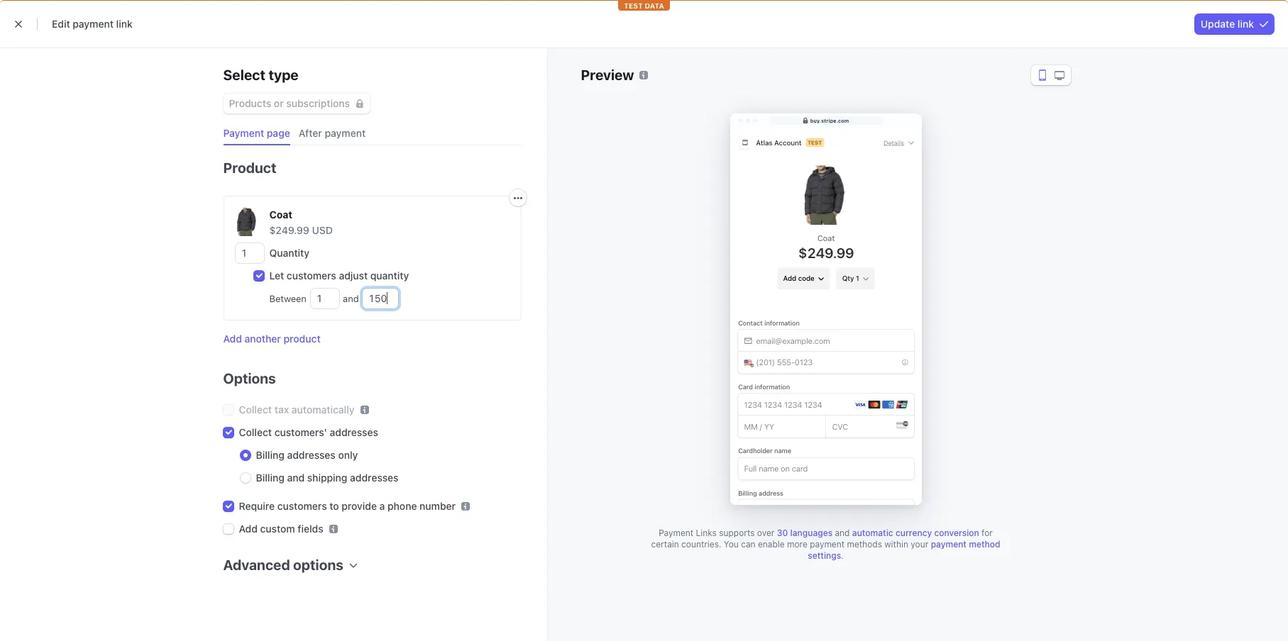 Task type: locate. For each thing, give the bounding box(es) containing it.
supports
[[719, 528, 755, 539]]

after payment button
[[293, 122, 374, 145]]

data
[[645, 44, 664, 53]]

enable
[[758, 539, 785, 550]]

and up . at the bottom
[[835, 528, 850, 539]]

add left the another
[[223, 333, 242, 345]]

your
[[911, 539, 928, 550]]

test data
[[624, 44, 664, 53]]

select
[[223, 67, 265, 83]]

addresses
[[330, 427, 378, 439], [287, 449, 336, 461], [350, 472, 399, 484]]

2 horizontal spatial and
[[835, 528, 850, 539]]

2 collect from the top
[[239, 427, 272, 439]]

add inside button
[[223, 333, 242, 345]]

link
[[116, 18, 133, 30], [1238, 18, 1254, 30]]

coat $249.99 usd
[[269, 209, 333, 236]]

payment inside payment page button
[[223, 127, 264, 139]]

and down the "billing addresses only"
[[287, 472, 305, 484]]

methods
[[847, 539, 882, 550]]

automatic
[[852, 528, 893, 539]]

0 vertical spatial payment
[[223, 127, 264, 139]]

collect tax automatically
[[239, 404, 355, 416]]

customers'
[[274, 427, 327, 439]]

addresses up a
[[350, 472, 399, 484]]

1 vertical spatial collect
[[239, 427, 272, 439]]

products or subscriptions button
[[223, 91, 370, 114]]

and
[[340, 293, 361, 304], [287, 472, 305, 484], [835, 528, 850, 539]]

settings
[[808, 551, 841, 561]]

require
[[239, 500, 275, 512]]

add
[[223, 333, 242, 345], [239, 523, 258, 535]]

collect for collect customers' addresses
[[239, 427, 272, 439]]

Maximum adjustable quantity number field
[[363, 289, 398, 309]]

add down require
[[239, 523, 258, 535]]

2 billing from the top
[[256, 472, 284, 484]]

payment method settings
[[808, 539, 1000, 561]]

options
[[293, 557, 343, 573]]

1 horizontal spatial payment
[[659, 528, 693, 539]]

billing
[[256, 449, 284, 461], [256, 472, 284, 484]]

products
[[229, 97, 271, 109]]

payment up certain
[[659, 528, 693, 539]]

billing up require
[[256, 472, 284, 484]]

more
[[787, 539, 808, 550]]

customers
[[287, 270, 336, 282], [277, 500, 327, 512]]

1 vertical spatial payment
[[659, 528, 693, 539]]

0 vertical spatial add
[[223, 333, 242, 345]]

quantity
[[370, 270, 409, 282]]

provide
[[342, 500, 377, 512]]

payment right the edit at the left of the page
[[73, 18, 114, 30]]

update link button
[[1195, 13, 1274, 34]]

automatically
[[292, 404, 355, 416]]

payment down conversion on the bottom right of the page
[[931, 539, 967, 550]]

advanced
[[223, 557, 290, 573]]

None search field
[[235, 8, 635, 34]]

automatic currency conversion link
[[852, 528, 979, 539]]

2 link from the left
[[1238, 18, 1254, 30]]

payment up settings
[[810, 539, 845, 550]]

payment
[[223, 127, 264, 139], [659, 528, 693, 539]]

select type
[[223, 67, 299, 83]]

a
[[379, 500, 385, 512]]

collect left tax
[[239, 404, 272, 416]]

customers for require
[[277, 500, 327, 512]]

1 vertical spatial billing
[[256, 472, 284, 484]]

page
[[267, 127, 290, 139]]

customers up "minimum adjustable quantity" number field on the left top of page
[[287, 270, 336, 282]]

certain
[[651, 539, 679, 550]]

adjust
[[339, 270, 368, 282]]

and down adjust
[[340, 293, 361, 304]]

Minimum adjustable quantity number field
[[311, 289, 339, 309]]

custom
[[260, 523, 295, 535]]

1 vertical spatial and
[[287, 472, 305, 484]]

add custom fields
[[239, 523, 323, 535]]

0 vertical spatial customers
[[287, 270, 336, 282]]

customers for let
[[287, 270, 336, 282]]

customers up fields
[[277, 500, 327, 512]]

for
[[982, 528, 993, 539]]

payment right after
[[325, 127, 366, 139]]

0 vertical spatial collect
[[239, 404, 272, 416]]

products or subscriptions
[[229, 97, 350, 109]]

update
[[1201, 18, 1235, 30]]

Quantity number field
[[235, 243, 264, 263]]

0 vertical spatial and
[[340, 293, 361, 304]]

billing down "customers'"
[[256, 449, 284, 461]]

0 horizontal spatial link
[[116, 18, 133, 30]]

1 vertical spatial customers
[[277, 500, 327, 512]]

1 vertical spatial add
[[239, 523, 258, 535]]

2 vertical spatial addresses
[[350, 472, 399, 484]]

payment down products
[[223, 127, 264, 139]]

collect left "customers'"
[[239, 427, 272, 439]]

payment
[[73, 18, 114, 30], [325, 127, 366, 139], [810, 539, 845, 550], [931, 539, 967, 550]]

addresses up only
[[330, 427, 378, 439]]

1 link from the left
[[116, 18, 133, 30]]

add another product button
[[223, 332, 321, 346]]

1 horizontal spatial link
[[1238, 18, 1254, 30]]

1 horizontal spatial and
[[340, 293, 361, 304]]

after
[[299, 127, 322, 139]]

payment inside payment method settings
[[931, 539, 967, 550]]

1 collect from the top
[[239, 404, 272, 416]]

0 vertical spatial billing
[[256, 449, 284, 461]]

collect
[[239, 404, 272, 416], [239, 427, 272, 439]]

another
[[245, 333, 281, 345]]

0 horizontal spatial and
[[287, 472, 305, 484]]

1 billing from the top
[[256, 449, 284, 461]]

payment page button
[[218, 122, 299, 145]]

billing for billing addresses only
[[256, 449, 284, 461]]

0 horizontal spatial payment
[[223, 127, 264, 139]]

addresses down collect customers' addresses
[[287, 449, 336, 461]]



Task type: describe. For each thing, give the bounding box(es) containing it.
currency
[[896, 528, 932, 539]]

test
[[624, 44, 643, 53]]

payment page tab panel
[[212, 145, 526, 595]]

30
[[777, 528, 788, 539]]

let
[[269, 270, 284, 282]]

update link
[[1201, 18, 1254, 30]]

collect customers' addresses
[[239, 427, 378, 439]]

shipping
[[307, 472, 347, 484]]

product
[[284, 333, 321, 345]]

payment for payment links supports over 30 languages and automatic currency conversion
[[659, 528, 693, 539]]

collect for collect tax automatically
[[239, 404, 272, 416]]

payment method settings link
[[808, 539, 1000, 561]]

payment inside for certain countries. you can enable more payment methods within your
[[810, 539, 845, 550]]

over
[[757, 528, 775, 539]]

conversion
[[934, 528, 979, 539]]

within
[[885, 539, 908, 550]]

billing and shipping addresses
[[256, 472, 399, 484]]

atlas account
[[98, 15, 165, 27]]

svg image
[[513, 194, 522, 203]]

let customers adjust quantity
[[269, 270, 409, 282]]

edit
[[52, 18, 70, 30]]

number
[[420, 500, 456, 512]]

payment for payment page
[[223, 127, 264, 139]]

coat
[[269, 209, 292, 221]]

can
[[741, 539, 756, 550]]

between
[[269, 293, 309, 304]]

payment inside button
[[325, 127, 366, 139]]

for certain countries. you can enable more payment methods within your
[[651, 528, 993, 550]]

advanced options button
[[218, 548, 358, 576]]

to
[[329, 500, 339, 512]]

advanced options
[[223, 557, 343, 573]]

atlas
[[98, 15, 122, 27]]

you
[[724, 539, 739, 550]]

buy.stripe.com
[[810, 117, 849, 123]]

tax
[[274, 404, 289, 416]]

add for add another product
[[223, 333, 242, 345]]

preview
[[581, 67, 634, 83]]

only
[[338, 449, 358, 461]]

atlas account button
[[73, 11, 179, 31]]

phone
[[388, 500, 417, 512]]

2 vertical spatial and
[[835, 528, 850, 539]]

1 vertical spatial addresses
[[287, 449, 336, 461]]

languages
[[790, 528, 833, 539]]

billing for billing and shipping addresses
[[256, 472, 284, 484]]

after payment
[[299, 127, 366, 139]]

$249.99
[[269, 224, 309, 236]]

add another product
[[223, 333, 321, 345]]

subscriptions
[[286, 97, 350, 109]]

payment link settings tab list
[[218, 122, 521, 145]]

billing addresses only
[[256, 449, 358, 461]]

.
[[841, 551, 844, 561]]

type
[[269, 67, 299, 83]]

product
[[223, 160, 276, 176]]

payment page
[[223, 127, 290, 139]]

options
[[223, 370, 276, 387]]

fields
[[298, 523, 323, 535]]

usd
[[312, 224, 333, 236]]

method
[[969, 539, 1000, 550]]

0 vertical spatial addresses
[[330, 427, 378, 439]]

links
[[696, 528, 717, 539]]

payment links supports over 30 languages and automatic currency conversion
[[659, 528, 979, 539]]

or
[[274, 97, 284, 109]]

edit payment link
[[52, 18, 133, 30]]

account
[[125, 15, 165, 27]]

add for add custom fields
[[239, 523, 258, 535]]

quantity
[[269, 247, 310, 259]]

require customers to provide a phone number
[[239, 500, 456, 512]]

30 languages link
[[777, 528, 833, 539]]

countries.
[[681, 539, 721, 550]]

link inside update link button
[[1238, 18, 1254, 30]]



Task type: vqa. For each thing, say whether or not it's contained in the screenshot.
1st This from the bottom
no



